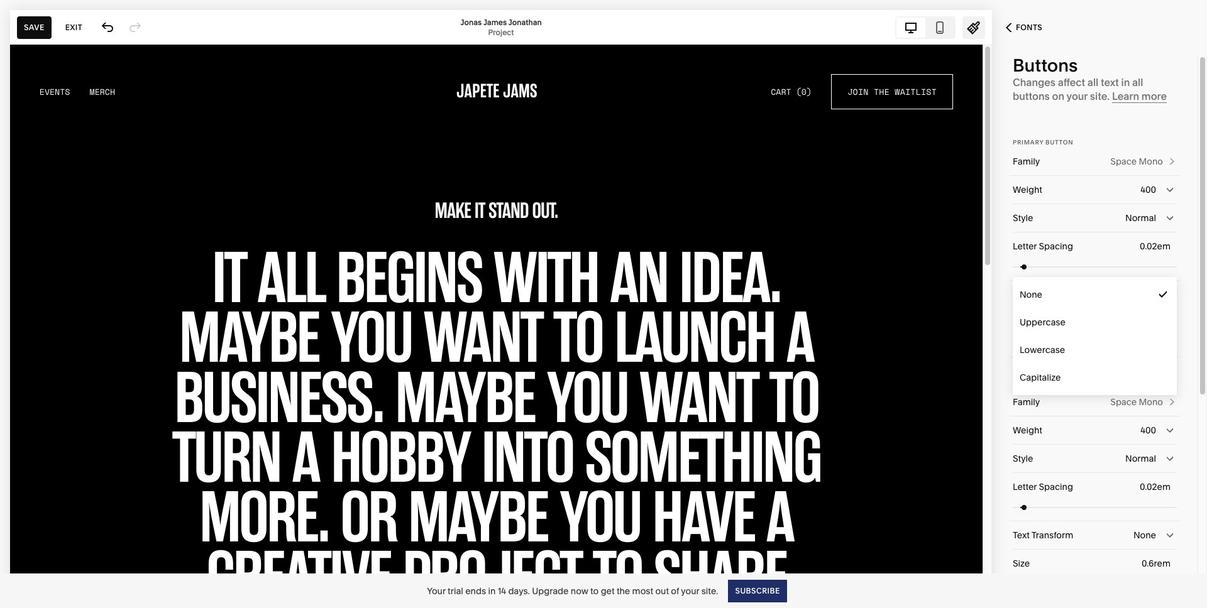 Task type: locate. For each thing, give the bounding box(es) containing it.
more
[[1142, 90, 1168, 103]]

1 vertical spatial mono
[[1140, 397, 1164, 408]]

0 vertical spatial button
[[1046, 139, 1074, 146]]

0 horizontal spatial site.
[[702, 586, 719, 597]]

tab list
[[897, 17, 955, 37]]

site. inside the changes affect all text in all buttons on your site.
[[1091, 90, 1110, 103]]

site. right of
[[702, 586, 719, 597]]

0 vertical spatial spacing
[[1040, 241, 1074, 252]]

0 vertical spatial family
[[1013, 156, 1041, 167]]

2 mono from the top
[[1140, 397, 1164, 408]]

Letter Spacing range field
[[1013, 253, 1178, 281], [1013, 494, 1178, 522]]

space
[[1111, 156, 1137, 167], [1111, 397, 1137, 408]]

letter
[[1013, 241, 1037, 252], [1013, 482, 1037, 493]]

Text Transform field
[[1013, 281, 1178, 309]]

0 vertical spatial in
[[1122, 76, 1131, 89]]

secondary
[[1013, 380, 1056, 387]]

primary
[[1013, 139, 1044, 146]]

in left 14
[[488, 586, 496, 597]]

2 letter from the top
[[1013, 482, 1037, 493]]

2 size range field from the top
[[1013, 571, 1178, 599]]

0 vertical spatial space
[[1111, 156, 1137, 167]]

size range field for secondary button
[[1013, 571, 1178, 599]]

none
[[1020, 289, 1043, 301]]

all up learn more
[[1133, 76, 1144, 89]]

site. down text on the top
[[1091, 90, 1110, 103]]

all left text on the top
[[1088, 76, 1099, 89]]

size range field for primary button
[[1013, 330, 1178, 358]]

1 vertical spatial your
[[681, 586, 700, 597]]

1 letter spacing range field from the top
[[1013, 253, 1178, 281]]

1 horizontal spatial site.
[[1091, 90, 1110, 103]]

1 vertical spatial size
[[1013, 559, 1031, 570]]

letter for secondary
[[1013, 482, 1037, 493]]

affect
[[1059, 76, 1086, 89]]

1 mono from the top
[[1140, 156, 1164, 167]]

0 vertical spatial letter spacing
[[1013, 241, 1074, 252]]

family for primary
[[1013, 156, 1041, 167]]

letter spacing
[[1013, 241, 1074, 252], [1013, 482, 1074, 493]]

1 letter from the top
[[1013, 241, 1037, 252]]

1 vertical spatial space
[[1111, 397, 1137, 408]]

button right secondary
[[1058, 380, 1085, 387]]

0 vertical spatial size
[[1013, 318, 1031, 329]]

fonts button
[[993, 14, 1057, 42]]

1 horizontal spatial in
[[1122, 76, 1131, 89]]

your down affect
[[1067, 90, 1088, 103]]

0 horizontal spatial your
[[681, 586, 700, 597]]

space mono
[[1111, 156, 1164, 167], [1111, 397, 1164, 408]]

0 vertical spatial letter spacing range field
[[1013, 253, 1178, 281]]

1 letter spacing text field from the top
[[1141, 240, 1174, 254]]

1 size from the top
[[1013, 318, 1031, 329]]

lowercase
[[1020, 345, 1066, 356]]

Letter Spacing text field
[[1141, 240, 1174, 254], [1141, 481, 1174, 494]]

1 space mono from the top
[[1111, 156, 1164, 167]]

0 vertical spatial letter spacing text field
[[1141, 240, 1174, 254]]

0 vertical spatial mono
[[1140, 156, 1164, 167]]

site.
[[1091, 90, 1110, 103], [702, 586, 719, 597]]

2 size from the top
[[1013, 559, 1031, 570]]

0 vertical spatial letter
[[1013, 241, 1037, 252]]

in up learn
[[1122, 76, 1131, 89]]

family down secondary
[[1013, 397, 1041, 408]]

list box containing none
[[1013, 281, 1178, 392]]

0 horizontal spatial in
[[488, 586, 496, 597]]

2 family from the top
[[1013, 397, 1041, 408]]

size
[[1013, 318, 1031, 329], [1013, 559, 1031, 570]]

family down the primary
[[1013, 156, 1041, 167]]

fonts
[[1017, 23, 1043, 32]]

text
[[1013, 289, 1030, 301]]

1 vertical spatial letter spacing text field
[[1141, 481, 1174, 494]]

mono
[[1140, 156, 1164, 167], [1140, 397, 1164, 408]]

0 horizontal spatial all
[[1088, 76, 1099, 89]]

learn more link
[[1113, 90, 1168, 103]]

button right the primary
[[1046, 139, 1074, 146]]

letter spacing text field for secondary button
[[1141, 481, 1174, 494]]

learn more
[[1113, 90, 1168, 103]]

spacing
[[1040, 241, 1074, 252], [1040, 482, 1074, 493]]

0 vertical spatial your
[[1067, 90, 1088, 103]]

1 vertical spatial family
[[1013, 397, 1041, 408]]

exit
[[65, 22, 83, 32]]

2 space mono from the top
[[1111, 397, 1164, 408]]

your inside the changes affect all text in all buttons on your site.
[[1067, 90, 1088, 103]]

space mono for primary button
[[1111, 156, 1164, 167]]

1 vertical spatial spacing
[[1040, 482, 1074, 493]]

out
[[656, 586, 669, 597]]

1 vertical spatial size range field
[[1013, 571, 1178, 599]]

2 letter spacing from the top
[[1013, 482, 1074, 493]]

text
[[1101, 76, 1120, 89]]

1 vertical spatial button
[[1058, 380, 1085, 387]]

1 vertical spatial letter
[[1013, 482, 1037, 493]]

1 space from the top
[[1111, 156, 1137, 167]]

all
[[1088, 76, 1099, 89], [1133, 76, 1144, 89]]

changes
[[1013, 76, 1056, 89]]

1 horizontal spatial all
[[1133, 76, 1144, 89]]

Size range field
[[1013, 330, 1178, 358], [1013, 571, 1178, 599]]

1 vertical spatial site.
[[702, 586, 719, 597]]

mono for secondary button
[[1140, 397, 1164, 408]]

most
[[633, 586, 654, 597]]

family
[[1013, 156, 1041, 167], [1013, 397, 1041, 408]]

2 letter spacing range field from the top
[[1013, 494, 1178, 522]]

1 family from the top
[[1013, 156, 1041, 167]]

1 letter spacing from the top
[[1013, 241, 1074, 252]]

save button
[[17, 16, 51, 39]]

letter spacing for primary
[[1013, 241, 1074, 252]]

get
[[601, 586, 615, 597]]

your
[[1067, 90, 1088, 103], [681, 586, 700, 597]]

upgrade
[[532, 586, 569, 597]]

your trial ends in 14 days. upgrade now to get the most out of your site.
[[427, 586, 719, 597]]

14
[[498, 586, 506, 597]]

spacing for secondary
[[1040, 482, 1074, 493]]

capitalize
[[1020, 372, 1062, 384]]

1 size range field from the top
[[1013, 330, 1178, 358]]

now
[[571, 586, 589, 597]]

0 vertical spatial size range field
[[1013, 330, 1178, 358]]

button
[[1046, 139, 1074, 146], [1058, 380, 1085, 387]]

your right of
[[681, 586, 700, 597]]

family for secondary
[[1013, 397, 1041, 408]]

1 vertical spatial letter spacing range field
[[1013, 494, 1178, 522]]

0 vertical spatial site.
[[1091, 90, 1110, 103]]

1 horizontal spatial your
[[1067, 90, 1088, 103]]

list box
[[1013, 281, 1178, 392]]

changes affect all text in all buttons on your site.
[[1013, 76, 1144, 103]]

2 spacing from the top
[[1040, 482, 1074, 493]]

in
[[1122, 76, 1131, 89], [488, 586, 496, 597]]

2 space from the top
[[1111, 397, 1137, 408]]

1 vertical spatial letter spacing
[[1013, 482, 1074, 493]]

1 spacing from the top
[[1040, 241, 1074, 252]]

0 vertical spatial space mono
[[1111, 156, 1164, 167]]

2 letter spacing text field from the top
[[1141, 481, 1174, 494]]

1 vertical spatial space mono
[[1111, 397, 1164, 408]]

2 all from the left
[[1133, 76, 1144, 89]]



Task type: vqa. For each thing, say whether or not it's contained in the screenshot.
the bottommost in
yes



Task type: describe. For each thing, give the bounding box(es) containing it.
buttons
[[1013, 55, 1078, 76]]

1 all from the left
[[1088, 76, 1099, 89]]

the
[[617, 586, 631, 597]]

primary button
[[1013, 139, 1074, 146]]

days.
[[509, 586, 530, 597]]

text transform
[[1013, 289, 1074, 301]]

uppercase
[[1020, 317, 1066, 328]]

on
[[1053, 90, 1065, 103]]

learn
[[1113, 90, 1140, 103]]

jonas james jonathan project
[[461, 17, 542, 37]]

secondary button
[[1013, 380, 1085, 387]]

save
[[24, 22, 44, 32]]

Size text field
[[1142, 557, 1174, 571]]

button for secondary button
[[1058, 380, 1085, 387]]

button for primary button
[[1046, 139, 1074, 146]]

in inside the changes affect all text in all buttons on your site.
[[1122, 76, 1131, 89]]

letter spacing range field for primary button
[[1013, 253, 1178, 281]]

trial
[[448, 586, 464, 597]]

1 vertical spatial in
[[488, 586, 496, 597]]

letter spacing for secondary
[[1013, 482, 1074, 493]]

to
[[591, 586, 599, 597]]

letter for primary
[[1013, 241, 1037, 252]]

ends
[[466, 586, 486, 597]]

transform
[[1032, 289, 1074, 301]]

your
[[427, 586, 446, 597]]

exit button
[[58, 16, 89, 39]]

letter spacing text field for primary button
[[1141, 240, 1174, 254]]

jonathan
[[509, 17, 542, 27]]

space for secondary button
[[1111, 397, 1137, 408]]

spacing for primary
[[1040, 241, 1074, 252]]

jonas
[[461, 17, 482, 27]]

project
[[488, 27, 514, 37]]

james
[[484, 17, 507, 27]]

buttons
[[1013, 90, 1050, 103]]

space mono for secondary button
[[1111, 397, 1164, 408]]

of
[[671, 586, 680, 597]]

letter spacing range field for secondary button
[[1013, 494, 1178, 522]]

mono for primary button
[[1140, 156, 1164, 167]]

space for primary button
[[1111, 156, 1137, 167]]



